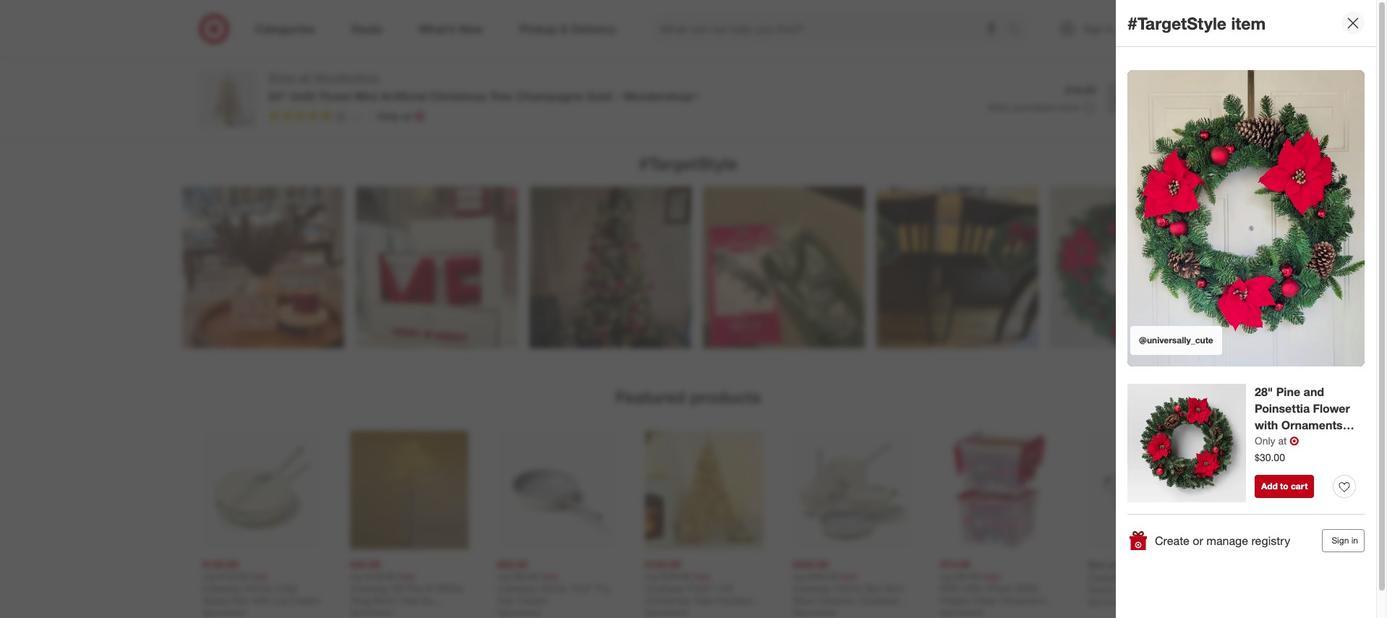 Task type: vqa. For each thing, say whether or not it's contained in the screenshot.
the leftmost cream
yes



Task type: locate. For each thing, give the bounding box(es) containing it.
only for only at
[[377, 110, 399, 122]]

0 horizontal spatial add to cart button
[[1108, 82, 1189, 114]]

sign
[[1332, 535, 1350, 546]]

add to cart button
[[1108, 82, 1189, 114], [1255, 475, 1315, 498]]

home left 10.5"
[[539, 582, 566, 594]]

lit
[[426, 582, 434, 594]]

shop
[[268, 70, 296, 85]]

1 horizontal spatial costway
[[645, 582, 684, 594]]

1 vertical spatial in
[[1136, 558, 1145, 571]]

in right price
[[1136, 558, 1145, 571]]

to
[[1142, 91, 1153, 106], [1281, 481, 1289, 492]]

home left 4.5qt
[[244, 582, 271, 594]]

cart inside #targetstyle item dialog
[[1291, 481, 1308, 492]]

with right the "saute"
[[252, 594, 270, 607]]

user image by @shoppwithjasss image
[[356, 187, 518, 349]]

only
[[377, 110, 399, 122], [1255, 434, 1276, 447]]

cart inside see price in cart caraway home 6.5qt dutch oven with lid gray sponsored
[[1147, 558, 1167, 571]]

0 horizontal spatial lid
[[273, 594, 287, 607]]

#targetstyle left "item"
[[1128, 13, 1227, 33]]

sale right $395.00
[[841, 571, 858, 582]]

cream inside $85.50 reg $95.00 sale caraway home 10.5" fry pan cream sponsored
[[518, 594, 548, 607]]

sale for 9pc
[[841, 571, 858, 582]]

caraway inside $85.50 reg $95.00 sale caraway home 10.5" fry pan cream sponsored
[[497, 582, 536, 594]]

1 horizontal spatial cream
[[518, 594, 548, 607]]

pan inside $130.50 reg $145.00 sale caraway home 4.5qt saute pan with lid cream sponsored
[[231, 594, 249, 607]]

to right $10.00 at the top right of page
[[1142, 91, 1153, 106]]

dutch
[[1088, 584, 1115, 596]]

sponsored down $84.99
[[940, 607, 983, 618]]

home for in
[[1130, 571, 1157, 583]]

caraway up dutch
[[1088, 571, 1127, 583]]

reg down $74.99
[[940, 571, 953, 582]]

1 vertical spatial cart
[[1291, 481, 1308, 492]]

0 horizontal spatial cream
[[290, 594, 320, 607]]

sign in button
[[1323, 530, 1365, 553]]

add to cart
[[1117, 91, 1179, 106], [1262, 481, 1308, 492]]

4 reg from the left
[[645, 571, 658, 582]]

#targetstyle for #targetstyle item
[[1128, 13, 1227, 33]]

in
[[1352, 535, 1359, 546], [1136, 558, 1145, 571]]

5 sale from the left
[[841, 571, 858, 582]]

sale right $84.99
[[984, 571, 1001, 582]]

with inside see price in cart caraway home 6.5qt dutch oven with lid gray sponsored
[[1144, 584, 1163, 596]]

sale inside $45.99 reg $129.99 sale costway 5ft pre-lit white twig birch tree for christmas holiday w/
[[398, 571, 415, 582]]

featured
[[616, 387, 686, 407]]

reg inside $163.99 reg $549.99 sale costway prelit 7.5ft christmas tree flocked xmas snowy tree 4
[[645, 571, 658, 582]]

2 reg from the left
[[350, 571, 362, 582]]

sale inside $163.99 reg $549.99 sale costway prelit 7.5ft christmas tree flocked xmas snowy tree 4
[[693, 571, 710, 582]]

sponsored down the "saute"
[[202, 607, 245, 618]]

costway prelit 7.5ft christmas tree flocked xmas snowy tree 450 led lights image
[[645, 431, 764, 550]]

in right the sign
[[1352, 535, 1359, 546]]

all
[[299, 70, 310, 85]]

4 sale from the left
[[693, 571, 710, 582]]

sale inside $130.50 reg $145.00 sale caraway home 4.5qt saute pan with lid cream sponsored
[[251, 571, 268, 582]]

caraway up the stick
[[793, 582, 832, 594]]

1 vertical spatial christmas
[[645, 594, 691, 607]]

tree inside $45.99 reg $129.99 sale costway 5ft pre-lit white twig birch tree for christmas holiday w/
[[399, 594, 418, 607]]

sale for 10.5"
[[541, 571, 558, 582]]

user image by @coastiewifey image
[[876, 187, 1039, 349]]

add to cart right $10.00 at the top right of page
[[1117, 91, 1179, 106]]

reg for costway prelit 7.5ft christmas tree flocked xmas snowy tree 4
[[645, 571, 658, 582]]

cream down ceramic
[[811, 607, 841, 619]]

cream inside the $355.50 reg $395.00 sale caraway home 9pc non- stick ceramic cookware set cream
[[811, 607, 841, 619]]

prelit
[[687, 582, 710, 594]]

1 horizontal spatial add to cart
[[1262, 481, 1308, 492]]

1 horizontal spatial pan
[[497, 594, 515, 607]]

1 horizontal spatial #targetstyle
[[1128, 13, 1227, 33]]

1 horizontal spatial christmas
[[430, 89, 487, 103]]

gray
[[1182, 584, 1204, 596]]

3 sale from the left
[[541, 571, 558, 582]]

2 vertical spatial christmas
[[350, 607, 396, 619]]

6 reg from the left
[[940, 571, 953, 582]]

tree inside shop all wondershop 24" unlit tinsel mini artificial christmas tree champagne gold - wondershop™
[[490, 89, 513, 103]]

cart down 6 'link' at the right of the page
[[1157, 91, 1179, 106]]

add to cart inside #targetstyle item dialog
[[1262, 481, 1308, 492]]

0 horizontal spatial christmas
[[350, 607, 396, 619]]

91
[[336, 110, 348, 122]]

1 vertical spatial add to cart button
[[1255, 475, 1315, 498]]

$10.00
[[1066, 84, 1096, 96]]

0 horizontal spatial #targetstyle
[[639, 153, 738, 174]]

tree up holiday
[[399, 594, 418, 607]]

sponsored
[[1088, 596, 1131, 607], [202, 607, 245, 618], [350, 607, 393, 618], [497, 607, 540, 618], [645, 607, 688, 618], [793, 607, 835, 618], [940, 607, 983, 618]]

1 vertical spatial #targetstyle
[[639, 153, 738, 174]]

cart up '6.5qt'
[[1147, 558, 1167, 571]]

home for $95.00
[[539, 582, 566, 594]]

show more button
[[482, 81, 895, 104]]

0 horizontal spatial costway
[[350, 582, 389, 594]]

reg down $130.50
[[202, 571, 215, 582]]

add to cart down the $30.00 at the bottom of page
[[1262, 481, 1308, 492]]

home inside $130.50 reg $145.00 sale caraway home 4.5qt saute pan with lid cream sponsored
[[244, 582, 271, 594]]

0 horizontal spatial only
[[377, 110, 399, 122]]

home inside see price in cart caraway home 6.5qt dutch oven with lid gray sponsored
[[1130, 571, 1157, 583]]

lid
[[1166, 584, 1180, 596], [273, 594, 287, 607]]

0 vertical spatial in
[[1352, 535, 1359, 546]]

user image by @carpoolandglitter image
[[182, 187, 344, 349]]

reg for caraway home 10.5" fry pan cream
[[497, 571, 510, 582]]

non-
[[884, 582, 907, 594]]

0 horizontal spatial add
[[1117, 91, 1139, 106]]

at
[[402, 110, 411, 122], [1279, 434, 1287, 447]]

0 vertical spatial #targetstyle
[[1128, 13, 1227, 33]]

add to cart button down the $30.00 at the bottom of page
[[1255, 475, 1315, 498]]

pre-
[[407, 582, 426, 594]]

$130.50 reg $145.00 sale caraway home 4.5qt saute pan with lid cream sponsored
[[202, 558, 320, 618]]

costway
[[350, 582, 389, 594], [645, 582, 684, 594]]

caraway home 9pc non-stick ceramic cookware set cream image
[[793, 431, 911, 550]]

2 horizontal spatial cream
[[811, 607, 841, 619]]

reg inside $45.99 reg $129.99 sale costway 5ft pre-lit white twig birch tree for christmas holiday w/
[[350, 571, 362, 582]]

reg for caraway home 4.5qt saute pan with lid cream
[[202, 571, 215, 582]]

1 reg from the left
[[202, 571, 215, 582]]

add to cart button right $10.00 at the top right of page
[[1108, 82, 1189, 114]]

online
[[1057, 102, 1080, 113]]

$355.50
[[793, 558, 829, 571]]

set
[[793, 607, 808, 619]]

1 horizontal spatial to
[[1281, 481, 1289, 492]]

#targetstyle inside dialog
[[1128, 13, 1227, 33]]

with down '6.5qt'
[[1144, 584, 1163, 596]]

only down artificial
[[377, 110, 399, 122]]

cream inside $130.50 reg $145.00 sale caraway home 4.5qt saute pan with lid cream sponsored
[[290, 594, 320, 607]]

2 horizontal spatial christmas
[[645, 594, 691, 607]]

0 horizontal spatial with
[[252, 594, 270, 607]]

christmas inside $163.99 reg $549.99 sale costway prelit 7.5ft christmas tree flocked xmas snowy tree 4
[[645, 594, 691, 607]]

lid down 4.5qt
[[273, 594, 287, 607]]

reg down "$355.50"
[[793, 571, 805, 582]]

1 vertical spatial add to cart
[[1262, 481, 1308, 492]]

add
[[1117, 91, 1139, 106], [1262, 481, 1278, 492]]

pan for cream
[[497, 594, 515, 607]]

1 horizontal spatial with
[[1144, 584, 1163, 596]]

0 vertical spatial at
[[402, 110, 411, 122]]

0 horizontal spatial in
[[1136, 558, 1145, 571]]

only up the $30.00 at the bottom of page
[[1255, 434, 1276, 447]]

1 horizontal spatial add
[[1262, 481, 1278, 492]]

cart down ¬
[[1291, 481, 1308, 492]]

0 horizontal spatial add to cart
[[1117, 91, 1179, 106]]

home
[[1130, 571, 1157, 583], [244, 582, 271, 594], [539, 582, 566, 594], [834, 582, 862, 594]]

sale inside the $355.50 reg $395.00 sale caraway home 9pc non- stick ceramic cookware set cream
[[841, 571, 858, 582]]

lid inside see price in cart caraway home 6.5qt dutch oven with lid gray sponsored
[[1166, 584, 1180, 596]]

pan inside $85.50 reg $95.00 sale caraway home 10.5" fry pan cream sponsored
[[497, 594, 515, 607]]

0 vertical spatial only
[[377, 110, 399, 122]]

home up oven
[[1130, 571, 1157, 583]]

sponsored down dutch
[[1088, 596, 1131, 607]]

artificial
[[381, 89, 427, 103]]

costway inside $45.99 reg $129.99 sale costway 5ft pre-lit white twig birch tree for christmas holiday w/
[[350, 582, 389, 594]]

reg
[[202, 571, 215, 582], [350, 571, 362, 582], [497, 571, 510, 582], [645, 571, 658, 582], [793, 571, 805, 582], [940, 571, 953, 582]]

costway inside $163.99 reg $549.99 sale costway prelit 7.5ft christmas tree flocked xmas snowy tree 4
[[645, 582, 684, 594]]

cream down the $95.00
[[518, 594, 548, 607]]

with
[[1144, 584, 1163, 596], [252, 594, 270, 607]]

6 sale from the left
[[984, 571, 1001, 582]]

cream down 4.5qt
[[290, 594, 320, 607]]

in inside see price in cart caraway home 6.5qt dutch oven with lid gray sponsored
[[1136, 558, 1145, 571]]

2 pan from the left
[[497, 594, 515, 607]]

pan right the "saute"
[[231, 594, 249, 607]]

sponsored down twig
[[350, 607, 393, 618]]

reg for caraway home 9pc non- stick ceramic cookware set cream
[[793, 571, 805, 582]]

#targetstyle down show more button
[[639, 153, 738, 174]]

0 vertical spatial to
[[1142, 91, 1153, 106]]

see
[[1088, 558, 1106, 571]]

sale inside $85.50 reg $95.00 sale caraway home 10.5" fry pan cream sponsored
[[541, 571, 558, 582]]

home for $395.00
[[834, 582, 862, 594]]

or
[[1193, 534, 1204, 548]]

caraway down '$85.50'
[[497, 582, 536, 594]]

0 horizontal spatial at
[[402, 110, 411, 122]]

2 vertical spatial cart
[[1147, 558, 1167, 571]]

snowy
[[673, 607, 704, 619]]

home up ceramic
[[834, 582, 862, 594]]

manage
[[1207, 534, 1249, 548]]

reg down "$163.99"
[[645, 571, 658, 582]]

reg for costway 5ft pre-lit white twig birch tree for christmas holiday w/ 
[[350, 571, 362, 582]]

christmas down birch
[[350, 607, 396, 619]]

cookware
[[858, 594, 904, 607]]

to down the $30.00 at the bottom of page
[[1281, 481, 1289, 492]]

1 horizontal spatial in
[[1352, 535, 1359, 546]]

lid inside $130.50 reg $145.00 sale caraway home 4.5qt saute pan with lid cream sponsored
[[273, 594, 287, 607]]

lid down '6.5qt'
[[1166, 584, 1180, 596]]

stick
[[793, 594, 815, 607]]

costway down "$163.99"
[[645, 582, 684, 594]]

christmas right artificial
[[430, 89, 487, 103]]

at for only at
[[402, 110, 411, 122]]

xmas
[[645, 607, 670, 619]]

1 horizontal spatial at
[[1279, 434, 1287, 447]]

caraway up the "saute"
[[202, 582, 241, 594]]

reg down '$85.50'
[[497, 571, 510, 582]]

gold
[[586, 89, 612, 103]]

reg inside $85.50 reg $95.00 sale caraway home 10.5" fry pan cream sponsored
[[497, 571, 510, 582]]

add down the $30.00 at the bottom of page
[[1262, 481, 1278, 492]]

2 sale from the left
[[398, 571, 415, 582]]

caraway home 6.5qt dutch oven with lid gray image
[[1088, 431, 1206, 550]]

at inside only at ¬
[[1279, 434, 1287, 447]]

tree
[[490, 89, 513, 103], [399, 594, 418, 607], [694, 594, 713, 607], [707, 607, 726, 619]]

pan
[[231, 594, 249, 607], [497, 594, 515, 607]]

at down artificial
[[402, 110, 411, 122]]

0 vertical spatial christmas
[[430, 89, 487, 103]]

1 horizontal spatial only
[[1255, 434, 1276, 447]]

1 horizontal spatial lid
[[1166, 584, 1180, 596]]

more
[[691, 87, 711, 98]]

user image by @midnightcraftwithme image
[[703, 187, 865, 349]]

1 vertical spatial to
[[1281, 481, 1289, 492]]

oven
[[1118, 584, 1141, 596]]

only inside only at ¬
[[1255, 434, 1276, 447]]

at for only at ¬
[[1279, 434, 1287, 447]]

home inside the $355.50 reg $395.00 sale caraway home 9pc non- stick ceramic cookware set cream
[[834, 582, 862, 594]]

#targetstyle item dialog
[[1116, 0, 1388, 619]]

christmas
[[430, 89, 487, 103], [645, 594, 691, 607], [350, 607, 396, 619]]

add right $10.00 at the top right of page
[[1117, 91, 1139, 106]]

with inside $130.50 reg $145.00 sale caraway home 4.5qt saute pan with lid cream sponsored
[[252, 594, 270, 607]]

10.5"
[[569, 582, 593, 594]]

caraway
[[1088, 571, 1127, 583], [202, 582, 241, 594], [497, 582, 536, 594], [793, 582, 832, 594]]

1 vertical spatial only
[[1255, 434, 1276, 447]]

sponsored down $549.99 at the bottom left of page
[[645, 607, 688, 618]]

ceramic
[[818, 594, 856, 607]]

sale right the $95.00
[[541, 571, 558, 582]]

iris usa 2pack 60qt. plastic clear ornament storage box with hinged lid and dividers, clear/red image
[[940, 431, 1059, 550]]

sale left 7.5ft
[[693, 571, 710, 582]]

user image by @universally_cute image
[[1128, 70, 1365, 367], [1050, 187, 1212, 349]]

caraway inside the $355.50 reg $395.00 sale caraway home 9pc non- stick ceramic cookware set cream
[[793, 582, 832, 594]]

show
[[666, 87, 688, 98]]

add to cart for the top add to cart button
[[1117, 91, 1179, 106]]

price
[[1109, 558, 1133, 571]]

0 vertical spatial add to cart
[[1117, 91, 1179, 106]]

@universally_cute button
[[1128, 70, 1365, 367]]

1 horizontal spatial add to cart button
[[1255, 475, 1315, 498]]

sale right $145.00
[[251, 571, 268, 582]]

sale
[[251, 571, 268, 582], [398, 571, 415, 582], [541, 571, 558, 582], [693, 571, 710, 582], [841, 571, 858, 582], [984, 571, 1001, 582]]

costway for xmas
[[645, 582, 684, 594]]

at left ¬
[[1279, 434, 1287, 447]]

0 horizontal spatial pan
[[231, 594, 249, 607]]

when purchased online
[[988, 102, 1080, 113]]

featured products
[[616, 387, 761, 407]]

caraway inside $130.50 reg $145.00 sale caraway home 4.5qt saute pan with lid cream sponsored
[[202, 582, 241, 594]]

tree left 'champagne'
[[490, 89, 513, 103]]

pan down the $95.00
[[497, 594, 515, 607]]

home for $145.00
[[244, 582, 271, 594]]

reg inside the $355.50 reg $395.00 sale caraway home 9pc non- stick ceramic cookware set cream
[[793, 571, 805, 582]]

sponsored inside $130.50 reg $145.00 sale caraway home 4.5qt saute pan with lid cream sponsored
[[202, 607, 245, 618]]

1 pan from the left
[[231, 594, 249, 607]]

1 costway from the left
[[350, 582, 389, 594]]

-
[[615, 89, 620, 103]]

1 vertical spatial add
[[1262, 481, 1278, 492]]

1 vertical spatial at
[[1279, 434, 1287, 447]]

6 link
[[1149, 13, 1180, 45]]

$74.99
[[940, 558, 970, 571]]

search
[[1002, 23, 1036, 37]]

home inside $85.50 reg $95.00 sale caraway home 10.5" fry pan cream sponsored
[[539, 582, 566, 594]]

What can we help you find? suggestions appear below search field
[[652, 13, 1012, 45]]

reg inside $130.50 reg $145.00 sale caraway home 4.5qt saute pan with lid cream sponsored
[[202, 571, 215, 582]]

sale left lit
[[398, 571, 415, 582]]

5 reg from the left
[[793, 571, 805, 582]]

wondershop™
[[623, 89, 699, 103]]

1 sale from the left
[[251, 571, 268, 582]]

christmas up xmas
[[645, 594, 691, 607]]

reg down $45.99
[[350, 571, 362, 582]]

2 costway from the left
[[645, 582, 684, 594]]

#targetstyle
[[1128, 13, 1227, 33], [639, 153, 738, 174]]

sponsored down the $95.00
[[497, 607, 540, 618]]

3 reg from the left
[[497, 571, 510, 582]]

caraway inside see price in cart caraway home 6.5qt dutch oven with lid gray sponsored
[[1088, 571, 1127, 583]]

costway up twig
[[350, 582, 389, 594]]



Task type: describe. For each thing, give the bounding box(es) containing it.
christmas inside $45.99 reg $129.99 sale costway 5ft pre-lit white twig birch tree for christmas holiday w/
[[350, 607, 396, 619]]

see price in cart caraway home 6.5qt dutch oven with lid gray sponsored
[[1088, 558, 1204, 607]]

$45.99
[[350, 558, 380, 571]]

¬
[[1290, 434, 1300, 448]]

$95.00
[[512, 571, 538, 582]]

user image by @universally_cute image inside #targetstyle item dialog
[[1128, 70, 1365, 367]]

shop all wondershop 24" unlit tinsel mini artificial christmas tree champagne gold - wondershop™
[[268, 70, 699, 103]]

only at
[[377, 110, 411, 122]]

costway 5ft pre-lit white twig birch tree for christmas holiday w/ 72 led lights image
[[350, 431, 468, 550]]

products
[[690, 387, 761, 407]]

purchased
[[1013, 102, 1055, 113]]

$85.50 reg $95.00 sale caraway home 10.5" fry pan cream sponsored
[[497, 558, 610, 618]]

show more
[[666, 87, 711, 98]]

w/
[[436, 607, 447, 619]]

sponsored down the stick
[[793, 607, 835, 618]]

fry
[[596, 582, 610, 594]]

create or manage registry
[[1155, 534, 1291, 548]]

@universally_cute link
[[1128, 70, 1365, 367]]

0 vertical spatial cart
[[1157, 91, 1179, 106]]

pan for with
[[231, 594, 249, 607]]

search button
[[1002, 13, 1036, 48]]

7.5ft
[[713, 582, 733, 594]]

caraway for $145.00
[[202, 582, 241, 594]]

tree down 'flocked'
[[707, 607, 726, 619]]

lid for 6.5qt
[[1166, 584, 1180, 596]]

$45.99 reg $129.99 sale costway 5ft pre-lit white twig birch tree for christmas holiday w/ 
[[350, 558, 462, 619]]

caraway for $95.00
[[497, 582, 536, 594]]

$145.00
[[217, 571, 248, 582]]

saute
[[202, 594, 229, 607]]

add to cart for bottom add to cart button
[[1262, 481, 1308, 492]]

$355.50 reg $395.00 sale caraway home 9pc non- stick ceramic cookware set cream
[[793, 558, 907, 619]]

24"
[[268, 89, 287, 103]]

4.5qt
[[274, 582, 297, 594]]

tree down prelit
[[694, 594, 713, 607]]

champagne
[[516, 89, 583, 103]]

when
[[988, 102, 1011, 113]]

user image by @moggiesrule2022 image
[[529, 187, 691, 349]]

item
[[1232, 13, 1266, 33]]

#targetstyle item
[[1128, 13, 1266, 33]]

91 link
[[268, 109, 362, 126]]

28" pine and poinsettia flower with ornaments artificial christmas wreath red - wondershop™ image
[[1128, 384, 1247, 503]]

with for 4.5qt
[[252, 594, 270, 607]]

image of 24" unlit tinsel mini artificial christmas tree champagne gold - wondershop™ image
[[199, 69, 257, 127]]

$163.99 reg $549.99 sale costway prelit 7.5ft christmas tree flocked xmas snowy tree 4
[[645, 558, 752, 619]]

caraway for in
[[1088, 571, 1127, 583]]

to inside #targetstyle item dialog
[[1281, 481, 1289, 492]]

#targetstyle for #targetstyle
[[639, 153, 738, 174]]

in inside button
[[1352, 535, 1359, 546]]

$84.99
[[955, 571, 981, 582]]

flocked
[[716, 594, 752, 607]]

white
[[436, 582, 462, 594]]

christmas inside shop all wondershop 24" unlit tinsel mini artificial christmas tree champagne gold - wondershop™
[[430, 89, 487, 103]]

5ft
[[392, 582, 404, 594]]

for
[[421, 594, 433, 607]]

6.5qt
[[1160, 571, 1183, 583]]

holiday
[[399, 607, 433, 619]]

sponsored inside $85.50 reg $95.00 sale caraway home 10.5" fry pan cream sponsored
[[497, 607, 540, 618]]

caraway home 4.5qt saute pan with lid cream image
[[202, 431, 321, 550]]

0 horizontal spatial to
[[1142, 91, 1153, 106]]

$395.00
[[808, 571, 838, 582]]

@universally_cute
[[1139, 335, 1214, 346]]

create
[[1155, 534, 1190, 548]]

only for only at ¬
[[1255, 434, 1276, 447]]

unlit
[[290, 89, 315, 103]]

tinsel
[[319, 89, 351, 103]]

$85.50
[[497, 558, 528, 571]]

only at ¬
[[1255, 434, 1300, 448]]

sponsored inside see price in cart caraway home 6.5qt dutch oven with lid gray sponsored
[[1088, 596, 1131, 607]]

costway for birch
[[350, 582, 389, 594]]

add inside #targetstyle item dialog
[[1262, 481, 1278, 492]]

sale for 7.5ft
[[693, 571, 710, 582]]

$30.00
[[1255, 451, 1286, 463]]

with for 6.5qt
[[1144, 584, 1163, 596]]

$130.50
[[202, 558, 238, 571]]

registry
[[1252, 534, 1291, 548]]

twig
[[350, 594, 370, 607]]

sale for 4.5qt
[[251, 571, 268, 582]]

wondershop
[[314, 70, 380, 85]]

birch
[[373, 594, 397, 607]]

$74.99 reg $84.99 sale
[[940, 558, 1001, 582]]

9pc
[[864, 582, 882, 594]]

$549.99
[[660, 571, 691, 582]]

caraway for $395.00
[[793, 582, 832, 594]]

sale inside $74.99 reg $84.99 sale
[[984, 571, 1001, 582]]

lid for 4.5qt
[[273, 594, 287, 607]]

sign in
[[1332, 535, 1359, 546]]

mini
[[354, 89, 378, 103]]

caraway home 10.5" fry pan cream image
[[497, 431, 616, 550]]

reg inside $74.99 reg $84.99 sale
[[940, 571, 953, 582]]

0 vertical spatial add to cart button
[[1108, 82, 1189, 114]]

$163.99
[[645, 558, 681, 571]]

6
[[1170, 15, 1174, 24]]

$129.99
[[365, 571, 396, 582]]

0 vertical spatial add
[[1117, 91, 1139, 106]]

sale for pre-
[[398, 571, 415, 582]]



